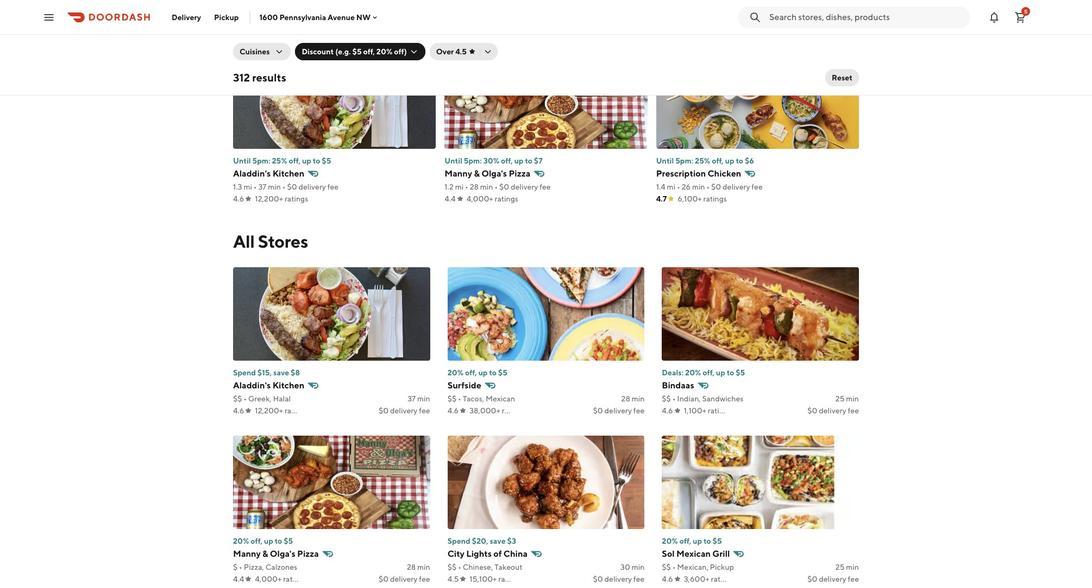 Task type: locate. For each thing, give the bounding box(es) containing it.
1 horizontal spatial manny
[[445, 169, 472, 179]]

0 horizontal spatial manny & olga's pizza
[[233, 549, 319, 559]]

spend for city
[[448, 537, 471, 546]]

2 kitchen from the top
[[273, 380, 304, 391]]

0 horizontal spatial olga's
[[270, 549, 296, 559]]

4.5 down city at left bottom
[[448, 575, 459, 584]]

1 aladdin's from the top
[[233, 169, 271, 179]]

to up $$ • tacos, mexican
[[489, 369, 497, 377]]

0 vertical spatial olga's
[[482, 169, 507, 179]]

manny
[[445, 169, 472, 179], [233, 549, 261, 559]]

mexican up mexican,
[[677, 549, 711, 559]]

1 horizontal spatial 4.4
[[445, 195, 456, 203]]

0 horizontal spatial all
[[233, 231, 255, 252]]

aladdin's kitchen for 5pm:
[[233, 169, 304, 179]]

to
[[313, 157, 320, 165], [525, 157, 533, 165], [736, 157, 744, 165], [489, 369, 497, 377], [727, 369, 735, 377], [275, 537, 282, 546], [704, 537, 711, 546]]

1 25 min from the top
[[836, 395, 859, 403]]

$20,
[[472, 537, 488, 546]]

$0 for bindaas
[[808, 407, 818, 415]]

1 horizontal spatial 4,000+
[[467, 195, 493, 203]]

delivery button
[[165, 8, 208, 26]]

12,200+
[[255, 195, 283, 203], [255, 407, 283, 415]]

12,200+ down 1.3 mi • 37 min • $0 delivery fee
[[255, 195, 283, 203]]

discount
[[302, 47, 334, 56]]

2 horizontal spatial 28
[[622, 395, 630, 403]]

1 vertical spatial 28
[[622, 395, 630, 403]]

0 vertical spatial &
[[474, 169, 480, 179]]

manny & olga's pizza up calzones
[[233, 549, 319, 559]]

$5 up $$ • tacos, mexican
[[498, 369, 508, 377]]

0 horizontal spatial pickup
[[214, 13, 239, 21]]

min for surfside
[[632, 395, 645, 403]]

$8
[[291, 369, 300, 377]]

off, up $$ • indian, sandwiches
[[703, 369, 715, 377]]

off,
[[363, 47, 375, 56], [289, 157, 301, 165], [501, 157, 513, 165], [712, 157, 724, 165], [465, 369, 477, 377], [703, 369, 715, 377], [251, 537, 262, 546], [680, 537, 692, 546]]

up up sandwiches
[[716, 369, 726, 377]]

fee for bindaas
[[848, 407, 859, 415]]

manny & olga's pizza down 30%
[[445, 169, 531, 179]]

1 horizontal spatial pickup
[[710, 563, 734, 572]]

until for manny & olga's pizza
[[445, 157, 463, 165]]

1 horizontal spatial spend
[[448, 537, 471, 546]]

save for kitchen
[[273, 369, 289, 377]]

pizza for up
[[509, 169, 531, 179]]

kitchen for 25%
[[273, 169, 304, 179]]

spend up city at left bottom
[[448, 537, 471, 546]]

20% off, up to $5 up the surfside
[[448, 369, 508, 377]]

1 horizontal spatial manny & olga's pizza
[[445, 169, 531, 179]]

1 kitchen from the top
[[273, 169, 304, 179]]

takeout
[[495, 563, 523, 572]]

$5
[[352, 47, 362, 56], [322, 157, 331, 165], [498, 369, 508, 377], [736, 369, 745, 377], [284, 537, 293, 546], [713, 537, 722, 546]]

$0 for surfside
[[593, 407, 603, 415]]

0 vertical spatial 28
[[470, 183, 479, 191]]

1 horizontal spatial mexican
[[677, 549, 711, 559]]

0 vertical spatial spend
[[233, 369, 256, 377]]

1 horizontal spatial 37
[[408, 395, 416, 403]]

delivery
[[299, 183, 326, 191], [511, 183, 538, 191], [723, 183, 750, 191], [390, 407, 418, 415], [605, 407, 632, 415], [819, 407, 847, 415], [390, 575, 418, 584], [605, 575, 632, 584], [819, 575, 847, 584]]

calzones
[[266, 563, 297, 572]]

ratings down grill
[[711, 575, 735, 584]]

3 mi from the left
[[667, 183, 676, 191]]

0 vertical spatial pizza
[[509, 169, 531, 179]]

notification bell image
[[988, 11, 1001, 24]]

1 vertical spatial 4.4
[[233, 575, 244, 584]]

spend $20, save $3
[[448, 537, 516, 546]]

mi right 1.2
[[455, 183, 464, 191]]

20% off, up to $5
[[448, 369, 508, 377], [233, 537, 293, 546], [662, 537, 722, 546]]

2 vertical spatial 28
[[407, 563, 416, 572]]

38,000+
[[470, 407, 501, 415]]

aladdin's kitchen down until 5pm: 25% off, up to $5
[[233, 169, 304, 179]]

0 horizontal spatial 4,000+ ratings
[[255, 575, 307, 584]]

$15,
[[258, 369, 272, 377]]

1 vertical spatial aladdin's kitchen
[[233, 380, 304, 391]]

$$ for surfside
[[448, 395, 457, 403]]

$$ down city at left bottom
[[448, 563, 457, 572]]

kitchen up 1.3 mi • 37 min • $0 delivery fee
[[273, 169, 304, 179]]

aladdin's for spend
[[233, 380, 271, 391]]

1 vertical spatial save
[[490, 537, 506, 546]]

5pm: up prescription
[[676, 157, 694, 165]]

ratings right 38,000+
[[502, 407, 526, 415]]

1 vertical spatial spend
[[448, 537, 471, 546]]

0 vertical spatial pickup
[[214, 13, 239, 21]]

0 vertical spatial 25 min
[[836, 395, 859, 403]]

0 vertical spatial all
[[795, 28, 805, 36]]

0 horizontal spatial mexican
[[486, 395, 515, 403]]

4.4 down 1.2
[[445, 195, 456, 203]]

2 until from the left
[[445, 157, 463, 165]]

1 horizontal spatial 5pm:
[[464, 157, 482, 165]]

0 vertical spatial 12,200+
[[255, 195, 283, 203]]

0 vertical spatial save
[[273, 369, 289, 377]]

2 horizontal spatial mi
[[667, 183, 676, 191]]

up up the surfside
[[479, 369, 488, 377]]

4,000+ down the 1.2 mi • 28 min • $0 delivery fee
[[467, 195, 493, 203]]

fee for manny & olga's pizza
[[419, 575, 430, 584]]

28 min
[[622, 395, 645, 403], [407, 563, 430, 572]]

mexican up 38,000+ ratings
[[486, 395, 515, 403]]

4.5 inside button
[[456, 47, 467, 56]]

0 horizontal spatial 25%
[[254, 35, 271, 46]]

5pm: up 1.3 mi • 37 min • $0 delivery fee
[[252, 157, 270, 165]]

up left $7
[[514, 157, 524, 165]]

20% off, up to $5 up the '$ • pizza, calzones'
[[233, 537, 293, 546]]

save left the $8
[[273, 369, 289, 377]]

4,000+ ratings down the 1.2 mi • 28 min • $0 delivery fee
[[467, 195, 519, 203]]

1 horizontal spatial mi
[[455, 183, 464, 191]]

3 until from the left
[[656, 157, 674, 165]]

mi right "1.3"
[[244, 183, 252, 191]]

4.6 for sol mexican grill
[[662, 575, 673, 584]]

0 vertical spatial 12,200+ ratings
[[255, 195, 308, 203]]

0 horizontal spatial 20% off, up to $5
[[233, 537, 293, 546]]

4.5
[[456, 47, 467, 56], [448, 575, 459, 584]]

0 horizontal spatial pizza
[[297, 549, 319, 559]]

1 vertical spatial all
[[233, 231, 255, 252]]

$5 down the 2-
[[352, 47, 362, 56]]

2 horizontal spatial 25%
[[695, 157, 711, 165]]

1 12,200+ ratings from the top
[[255, 195, 308, 203]]

0 vertical spatial aladdin's
[[233, 169, 271, 179]]

1 horizontal spatial olga's
[[482, 169, 507, 179]]

0 vertical spatial manny & olga's pizza
[[445, 169, 531, 179]]

save up "of"
[[490, 537, 506, 546]]

1 mi from the left
[[244, 183, 252, 191]]

4,000+ down the '$ • pizza, calzones'
[[255, 575, 282, 584]]

1,100+ ratings
[[684, 407, 732, 415]]

2 aladdin's kitchen from the top
[[233, 380, 304, 391]]

deals: 20% off, up to $5
[[662, 369, 745, 377]]

0 vertical spatial 25
[[836, 395, 845, 403]]

1 vertical spatial 28 min
[[407, 563, 430, 572]]

aladdin's up "1.3"
[[233, 169, 271, 179]]

25 for bindaas
[[836, 395, 845, 403]]

1 horizontal spatial 25%
[[272, 157, 287, 165]]

0 horizontal spatial save
[[273, 369, 289, 377]]

all right see
[[795, 28, 805, 36]]

ratings down takeout at the left bottom
[[499, 575, 522, 584]]

pickup inside pickup button
[[214, 13, 239, 21]]

25% up cuisines
[[254, 35, 271, 46]]

until up 1.2
[[445, 157, 463, 165]]

0 horizontal spatial mi
[[244, 183, 252, 191]]

15,100+
[[470, 575, 497, 584]]

3,600+ ratings
[[684, 575, 735, 584]]

1 5pm: from the left
[[252, 157, 270, 165]]

& for off,
[[263, 549, 268, 559]]

olga's down until 5pm: 30% off, up to $7
[[482, 169, 507, 179]]

•
[[254, 183, 257, 191], [282, 183, 286, 191], [465, 183, 468, 191], [495, 183, 498, 191], [677, 183, 680, 191], [707, 183, 710, 191], [244, 395, 247, 403], [458, 395, 461, 403], [673, 395, 676, 403], [239, 563, 242, 572], [458, 563, 461, 572], [673, 563, 676, 572]]

off, up chicken
[[712, 157, 724, 165]]

off, inside discount (e.g. $5 off, 20% off) button
[[363, 47, 375, 56]]

$$ for city lights of china
[[448, 563, 457, 572]]

37
[[258, 183, 267, 191], [408, 395, 416, 403]]

kitchen down the $8
[[273, 380, 304, 391]]

off)
[[394, 47, 407, 56]]

1 vertical spatial 25 min
[[836, 563, 859, 572]]

until up "1.3"
[[233, 157, 251, 165]]

spend
[[233, 369, 256, 377], [448, 537, 471, 546]]

1 until from the left
[[233, 157, 251, 165]]

manny for 20%
[[233, 549, 261, 559]]

pizza for $5
[[297, 549, 319, 559]]

2 horizontal spatial until
[[656, 157, 674, 165]]

25% for aladdin's
[[272, 157, 287, 165]]

1 vertical spatial 4,000+ ratings
[[255, 575, 307, 584]]

0 vertical spatial 4,000+ ratings
[[467, 195, 519, 203]]

min for sol mexican grill
[[846, 563, 859, 572]]

20% up "sol"
[[662, 537, 678, 546]]

manny up 1.2
[[445, 169, 472, 179]]

$0 delivery fee for manny & olga's pizza
[[379, 575, 430, 584]]

12,200+ ratings down halal
[[255, 407, 308, 415]]

reset
[[832, 73, 853, 82]]

0 horizontal spatial manny
[[233, 549, 261, 559]]

2 mi from the left
[[455, 183, 464, 191]]

4.6
[[233, 195, 244, 203], [233, 407, 244, 415], [448, 407, 459, 415], [662, 407, 673, 415], [662, 575, 673, 584]]

ratings down halal
[[285, 407, 308, 415]]

aladdin's up greek,
[[233, 380, 271, 391]]

0 horizontal spatial 4,000+
[[255, 575, 282, 584]]

5 button
[[1010, 6, 1032, 28]]

$3
[[507, 537, 516, 546]]

mi right 1.4
[[667, 183, 676, 191]]

$$ for aladdin's kitchen
[[233, 395, 242, 403]]

25 min for bindaas
[[836, 395, 859, 403]]

• left 26
[[677, 183, 680, 191]]

28 for surfside
[[622, 395, 630, 403]]

$$ down "bindaas"
[[662, 395, 671, 403]]

1 25 from the top
[[836, 395, 845, 403]]

0 horizontal spatial until
[[233, 157, 251, 165]]

1 horizontal spatial 28
[[470, 183, 479, 191]]

spend $15, save $8
[[233, 369, 300, 377]]

1 vertical spatial pickup
[[710, 563, 734, 572]]

nw
[[356, 13, 371, 21]]

4.6 down "sol"
[[662, 575, 673, 584]]

4,000+ ratings
[[467, 195, 519, 203], [255, 575, 307, 584]]

$0 for manny & olga's pizza
[[379, 575, 389, 584]]

1 vertical spatial pizza
[[297, 549, 319, 559]]

more.
[[283, 35, 305, 46]]

6,100+ ratings
[[678, 195, 727, 203]]

aladdin's
[[233, 169, 271, 179], [233, 380, 271, 391]]

4.6 down "bindaas"
[[662, 407, 673, 415]]

1 vertical spatial 25
[[836, 563, 845, 572]]

$0 delivery fee
[[379, 407, 430, 415], [593, 407, 645, 415], [808, 407, 859, 415], [379, 575, 430, 584], [593, 575, 645, 584], [808, 575, 859, 584]]

1 vertical spatial 12,200+
[[255, 407, 283, 415]]

pizza up calzones
[[297, 549, 319, 559]]

manny & olga's pizza for 30%
[[445, 169, 531, 179]]

delivery
[[172, 13, 201, 21]]

1.4 mi • 26 min • $0 delivery fee
[[656, 183, 763, 191]]

1 aladdin's kitchen from the top
[[233, 169, 304, 179]]

0 vertical spatial 28 min
[[622, 395, 645, 403]]

25% inside the happy hour deals save 25% or more. every day 2-5pm
[[254, 35, 271, 46]]

• down "bindaas"
[[673, 395, 676, 403]]

pickup down grill
[[710, 563, 734, 572]]

• right 1.2
[[465, 183, 468, 191]]

2 25 min from the top
[[836, 563, 859, 572]]

next button of carousel image
[[845, 27, 856, 38]]

2 aladdin's from the top
[[233, 380, 271, 391]]

20% off, up to $5 for surfside
[[448, 369, 508, 377]]

2 25 from the top
[[836, 563, 845, 572]]

25
[[836, 395, 845, 403], [836, 563, 845, 572]]

1 horizontal spatial pizza
[[509, 169, 531, 179]]

1 vertical spatial &
[[263, 549, 268, 559]]

25% up prescription chicken
[[695, 157, 711, 165]]

$5 up 1.3 mi • 37 min • $0 delivery fee
[[322, 157, 331, 165]]

0 horizontal spatial 5pm:
[[252, 157, 270, 165]]

ratings down calzones
[[283, 575, 307, 584]]

$0 delivery fee for aladdin's kitchen
[[379, 407, 430, 415]]

$$ down "sol"
[[662, 563, 671, 572]]

0 vertical spatial kitchen
[[273, 169, 304, 179]]

pizza up the 1.2 mi • 28 min • $0 delivery fee
[[509, 169, 531, 179]]

$0 delivery fee for surfside
[[593, 407, 645, 415]]

2 5pm: from the left
[[464, 157, 482, 165]]

$$ • chinese, takeout
[[448, 563, 523, 572]]

5pm:
[[252, 157, 270, 165], [464, 157, 482, 165], [676, 157, 694, 165]]

or
[[273, 35, 281, 46]]

0 horizontal spatial 37
[[258, 183, 267, 191]]

1 vertical spatial aladdin's
[[233, 380, 271, 391]]

0 horizontal spatial spend
[[233, 369, 256, 377]]

spend for aladdin's
[[233, 369, 256, 377]]

25% up 1.3 mi • 37 min • $0 delivery fee
[[272, 157, 287, 165]]

4.4
[[445, 195, 456, 203], [233, 575, 244, 584]]

delivery for city lights of china
[[605, 575, 632, 584]]

1 horizontal spatial 20% off, up to $5
[[448, 369, 508, 377]]

1 vertical spatial 37
[[408, 395, 416, 403]]

save
[[273, 369, 289, 377], [490, 537, 506, 546]]

15,100+ ratings
[[470, 575, 522, 584]]

0 horizontal spatial 28 min
[[407, 563, 430, 572]]

discount (e.g. $5 off, 20% off) button
[[295, 43, 425, 60]]

1 horizontal spatial 28 min
[[622, 395, 645, 403]]

1 vertical spatial mexican
[[677, 549, 711, 559]]

$$ down the surfside
[[448, 395, 457, 403]]

1 vertical spatial kitchen
[[273, 380, 304, 391]]

1 vertical spatial 12,200+ ratings
[[255, 407, 308, 415]]

• left 'tacos,'
[[458, 395, 461, 403]]

4.6 down '$$ • greek, halal'
[[233, 407, 244, 415]]

ratings for bindaas
[[708, 407, 732, 415]]

1 horizontal spatial 4,000+ ratings
[[467, 195, 519, 203]]

3 5pm: from the left
[[676, 157, 694, 165]]

2 horizontal spatial 20% off, up to $5
[[662, 537, 722, 546]]

aladdin's kitchen down spend $15, save $8
[[233, 380, 304, 391]]

all
[[795, 28, 805, 36], [233, 231, 255, 252]]

happy hour deals save 25% or more. every day 2-5pm
[[233, 18, 374, 46]]

1 vertical spatial 4,000+
[[255, 575, 282, 584]]

1600 pennsylvania avenue nw button
[[260, 13, 380, 21]]

1 horizontal spatial until
[[445, 157, 463, 165]]

ratings
[[285, 195, 308, 203], [495, 195, 519, 203], [704, 195, 727, 203], [285, 407, 308, 415], [502, 407, 526, 415], [708, 407, 732, 415], [283, 575, 307, 584], [499, 575, 522, 584], [711, 575, 735, 584]]

manny up "pizza,"
[[233, 549, 261, 559]]

1 horizontal spatial save
[[490, 537, 506, 546]]

1 vertical spatial manny & olga's pizza
[[233, 549, 319, 559]]

& for 5pm:
[[474, 169, 480, 179]]

up up 'sol mexican grill'
[[693, 537, 702, 546]]

0 vertical spatial 4,000+
[[467, 195, 493, 203]]

chicken
[[708, 169, 742, 179]]

37 min
[[408, 395, 430, 403]]

0 vertical spatial manny
[[445, 169, 472, 179]]

0 vertical spatial aladdin's kitchen
[[233, 169, 304, 179]]

1 horizontal spatial &
[[474, 169, 480, 179]]

2 horizontal spatial 5pm:
[[676, 157, 694, 165]]

4.4 down $ on the left of page
[[233, 575, 244, 584]]

min
[[268, 183, 281, 191], [480, 183, 493, 191], [692, 183, 705, 191], [417, 395, 430, 403], [632, 395, 645, 403], [846, 395, 859, 403], [417, 563, 430, 572], [632, 563, 645, 572], [846, 563, 859, 572]]

20% for surfside
[[448, 369, 464, 377]]

until 5pm: 25% off, up to $6
[[656, 157, 754, 165]]

• down until 5pm: 30% off, up to $7
[[495, 183, 498, 191]]

delivery for surfside
[[605, 407, 632, 415]]

5pm: left 30%
[[464, 157, 482, 165]]

ratings for sol mexican grill
[[711, 575, 735, 584]]

sol mexican grill
[[662, 549, 730, 559]]

0 horizontal spatial 28
[[407, 563, 416, 572]]

spend left $15,
[[233, 369, 256, 377]]

ratings down the 1.4 mi • 26 min • $0 delivery fee
[[704, 195, 727, 203]]

20% off, up to $5 for sol mexican grill
[[662, 537, 722, 546]]

up
[[302, 157, 311, 165], [514, 157, 524, 165], [725, 157, 735, 165], [479, 369, 488, 377], [716, 369, 726, 377], [264, 537, 273, 546], [693, 537, 702, 546]]

25 min
[[836, 395, 859, 403], [836, 563, 859, 572]]

$$ for sol mexican grill
[[662, 563, 671, 572]]

olga's up calzones
[[270, 549, 296, 559]]

fee
[[328, 183, 339, 191], [540, 183, 551, 191], [752, 183, 763, 191], [419, 407, 430, 415], [634, 407, 645, 415], [848, 407, 859, 415], [419, 575, 430, 584], [634, 575, 645, 584], [848, 575, 859, 584]]

20% for manny & olga's pizza
[[233, 537, 249, 546]]

1 vertical spatial manny
[[233, 549, 261, 559]]

0 vertical spatial 4.5
[[456, 47, 467, 56]]

aladdin's for until
[[233, 169, 271, 179]]

mi for aladdin's
[[244, 183, 252, 191]]

12,200+ down '$$ • greek, halal'
[[255, 407, 283, 415]]

12,200+ ratings down 1.3 mi • 37 min • $0 delivery fee
[[255, 195, 308, 203]]

Store search: begin typing to search for stores available on DoorDash text field
[[770, 11, 964, 23]]

$$ for bindaas
[[662, 395, 671, 403]]

$5 up sandwiches
[[736, 369, 745, 377]]

4.6 down the surfside
[[448, 407, 459, 415]]

ratings down sandwiches
[[708, 407, 732, 415]]

$0
[[287, 183, 297, 191], [499, 183, 509, 191], [712, 183, 721, 191], [379, 407, 389, 415], [593, 407, 603, 415], [808, 407, 818, 415], [379, 575, 389, 584], [593, 575, 603, 584], [808, 575, 818, 584]]

& down until 5pm: 30% off, up to $7
[[474, 169, 480, 179]]

& up the '$ • pizza, calzones'
[[263, 549, 268, 559]]

0 horizontal spatial &
[[263, 549, 268, 559]]

4,000+ ratings down calzones
[[255, 575, 307, 584]]

1 vertical spatial olga's
[[270, 549, 296, 559]]

until up prescription
[[656, 157, 674, 165]]

20% for sol mexican grill
[[662, 537, 678, 546]]

20% inside button
[[377, 47, 393, 56]]

$0 delivery fee for bindaas
[[808, 407, 859, 415]]



Task type: vqa. For each thing, say whether or not it's contained in the screenshot.
$6
yes



Task type: describe. For each thing, give the bounding box(es) containing it.
6,100+
[[678, 195, 702, 203]]

save
[[233, 35, 252, 46]]

ratings down the 1.2 mi • 28 min • $0 delivery fee
[[495, 195, 519, 203]]

$7
[[534, 157, 543, 165]]

surfside
[[448, 380, 481, 391]]

$5 up calzones
[[284, 537, 293, 546]]

1 horizontal spatial all
[[795, 28, 805, 36]]

kitchen for save
[[273, 380, 304, 391]]

reset button
[[826, 69, 859, 86]]

$5 inside button
[[352, 47, 362, 56]]

4.6 for aladdin's kitchen
[[233, 407, 244, 415]]

0 vertical spatial mexican
[[486, 395, 515, 403]]

30
[[621, 563, 630, 572]]

min for aladdin's kitchen
[[417, 395, 430, 403]]

to left $7
[[525, 157, 533, 165]]

up up the '$ • pizza, calzones'
[[264, 537, 273, 546]]

1 vertical spatial 4.5
[[448, 575, 459, 584]]

happy
[[233, 18, 273, 34]]

aladdin's kitchen for $15,
[[233, 380, 304, 391]]

5pm: for manny
[[464, 157, 482, 165]]

prescription chicken
[[656, 169, 742, 179]]

fee for sol mexican grill
[[848, 575, 859, 584]]

to up 1.3 mi • 37 min • $0 delivery fee
[[313, 157, 320, 165]]

up up chicken
[[725, 157, 735, 165]]

to up calzones
[[275, 537, 282, 546]]

1,100+
[[684, 407, 707, 415]]

$0 for city lights of china
[[593, 575, 603, 584]]

$0 for aladdin's kitchen
[[379, 407, 389, 415]]

4.6 for surfside
[[448, 407, 459, 415]]

all stores
[[233, 231, 308, 252]]

tacos,
[[463, 395, 484, 403]]

4.6 down "1.3"
[[233, 195, 244, 203]]

ratings for manny & olga's pizza
[[283, 575, 307, 584]]

city
[[448, 549, 465, 559]]

$0 delivery fee for sol mexican grill
[[808, 575, 859, 584]]

26
[[682, 183, 691, 191]]

discount (e.g. $5 off, 20% off)
[[302, 47, 407, 56]]

28 for manny & olga's pizza
[[407, 563, 416, 572]]

25 min for sol mexican grill
[[836, 563, 859, 572]]

0 vertical spatial 4.4
[[445, 195, 456, 203]]

• down "sol"
[[673, 563, 676, 572]]

$0 for sol mexican grill
[[808, 575, 818, 584]]

sandwiches
[[703, 395, 744, 403]]

fee for surfside
[[634, 407, 645, 415]]

mi for manny
[[455, 183, 464, 191]]

5pm: for aladdin's
[[252, 157, 270, 165]]

until for aladdin's kitchen
[[233, 157, 251, 165]]

bindaas
[[662, 380, 694, 391]]

over 4.5 button
[[430, 43, 498, 60]]

$$ • greek, halal
[[233, 395, 291, 403]]

0 horizontal spatial 4.4
[[233, 575, 244, 584]]

• right "1.3"
[[254, 183, 257, 191]]

• down until 5pm: 25% off, up to $5
[[282, 183, 286, 191]]

pickup button
[[208, 8, 245, 26]]

ratings for surfside
[[502, 407, 526, 415]]

$ • pizza, calzones
[[233, 563, 297, 572]]

every
[[307, 35, 329, 46]]

20% up "bindaas"
[[685, 369, 701, 377]]

fee for aladdin's kitchen
[[419, 407, 430, 415]]

3,600+
[[684, 575, 710, 584]]

greek,
[[248, 395, 272, 403]]

lights
[[466, 549, 492, 559]]

cuisines
[[240, 47, 270, 56]]

min for city lights of china
[[632, 563, 645, 572]]

fee for city lights of china
[[634, 575, 645, 584]]

delivery for bindaas
[[819, 407, 847, 415]]

1 12,200+ from the top
[[255, 195, 283, 203]]

mi for prescription
[[667, 183, 676, 191]]

deals
[[308, 18, 341, 34]]

delivery for manny & olga's pizza
[[390, 575, 418, 584]]

until 5pm: 25% off, up to $5
[[233, 157, 331, 165]]

deals:
[[662, 369, 684, 377]]

• down city at left bottom
[[458, 563, 461, 572]]

25 for sol mexican grill
[[836, 563, 845, 572]]

30 min
[[621, 563, 645, 572]]

olga's for to
[[270, 549, 296, 559]]

$6
[[745, 157, 754, 165]]

prescription
[[656, 169, 706, 179]]

$0 delivery fee for city lights of china
[[593, 575, 645, 584]]

previous button of carousel image
[[823, 27, 834, 38]]

off, right 30%
[[501, 157, 513, 165]]

$$ • mexican, pickup
[[662, 563, 734, 572]]

china
[[504, 549, 528, 559]]

to up 'sol mexican grill'
[[704, 537, 711, 546]]

2 12,200+ ratings from the top
[[255, 407, 308, 415]]

1 items, open order cart image
[[1014, 11, 1027, 24]]

min for manny & olga's pizza
[[417, 563, 430, 572]]

$$ • tacos, mexican
[[448, 395, 515, 403]]

over
[[436, 47, 454, 56]]

cuisines button
[[233, 43, 291, 60]]

312 results
[[233, 71, 286, 84]]

• left greek,
[[244, 395, 247, 403]]

avenue
[[328, 13, 355, 21]]

of
[[494, 549, 502, 559]]

1.3
[[233, 183, 242, 191]]

stores
[[258, 231, 308, 252]]

312
[[233, 71, 250, 84]]

see
[[780, 28, 794, 36]]

$$ • indian, sandwiches
[[662, 395, 744, 403]]

see all
[[780, 28, 805, 36]]

2 12,200+ from the top
[[255, 407, 283, 415]]

delivery for aladdin's kitchen
[[390, 407, 418, 415]]

25% for prescription
[[695, 157, 711, 165]]

until for prescription chicken
[[656, 157, 674, 165]]

until 5pm: 30% off, up to $7
[[445, 157, 543, 165]]

to left $6
[[736, 157, 744, 165]]

ratings down 1.3 mi • 37 min • $0 delivery fee
[[285, 195, 308, 203]]

30%
[[484, 157, 500, 165]]

28 min for surfside
[[622, 395, 645, 403]]

chinese,
[[463, 563, 493, 572]]

28 min for manny & olga's pizza
[[407, 563, 430, 572]]

• up 6,100+ ratings in the top of the page
[[707, 183, 710, 191]]

ratings for city lights of china
[[499, 575, 522, 584]]

manny & olga's pizza for up
[[233, 549, 319, 559]]

mexican,
[[677, 563, 709, 572]]

(e.g.
[[335, 47, 351, 56]]

1.4
[[656, 183, 666, 191]]

• right $ on the left of page
[[239, 563, 242, 572]]

off, up the surfside
[[465, 369, 477, 377]]

see all link
[[774, 23, 812, 41]]

5
[[1025, 8, 1028, 14]]

1600
[[260, 13, 278, 21]]

grill
[[713, 549, 730, 559]]

1.3 mi • 37 min • $0 delivery fee
[[233, 183, 339, 191]]

38,000+ ratings
[[470, 407, 526, 415]]

off, up 1.3 mi • 37 min • $0 delivery fee
[[289, 157, 301, 165]]

20% off, up to $5 for manny & olga's pizza
[[233, 537, 293, 546]]

delivery for sol mexican grill
[[819, 575, 847, 584]]

1600 pennsylvania avenue nw
[[260, 13, 371, 21]]

4.6 for bindaas
[[662, 407, 673, 415]]

city lights of china
[[448, 549, 528, 559]]

olga's for off,
[[482, 169, 507, 179]]

to up sandwiches
[[727, 369, 735, 377]]

open menu image
[[42, 11, 55, 24]]

$
[[233, 563, 238, 572]]

5pm: for prescription
[[676, 157, 694, 165]]

$5 up grill
[[713, 537, 722, 546]]

ratings for aladdin's kitchen
[[285, 407, 308, 415]]

0 vertical spatial 37
[[258, 183, 267, 191]]

off, up 'sol mexican grill'
[[680, 537, 692, 546]]

1.2 mi • 28 min • $0 delivery fee
[[445, 183, 551, 191]]

pennsylvania
[[280, 13, 326, 21]]

1.2
[[445, 183, 454, 191]]

pizza,
[[244, 563, 264, 572]]

min for bindaas
[[846, 395, 859, 403]]

save for lights
[[490, 537, 506, 546]]

hour
[[275, 18, 305, 34]]

5pm
[[356, 35, 374, 46]]

up up 1.3 mi • 37 min • $0 delivery fee
[[302, 157, 311, 165]]

halal
[[273, 395, 291, 403]]

off, up "pizza,"
[[251, 537, 262, 546]]

manny for until
[[445, 169, 472, 179]]

2-
[[347, 35, 356, 46]]

sol
[[662, 549, 675, 559]]

results
[[252, 71, 286, 84]]



